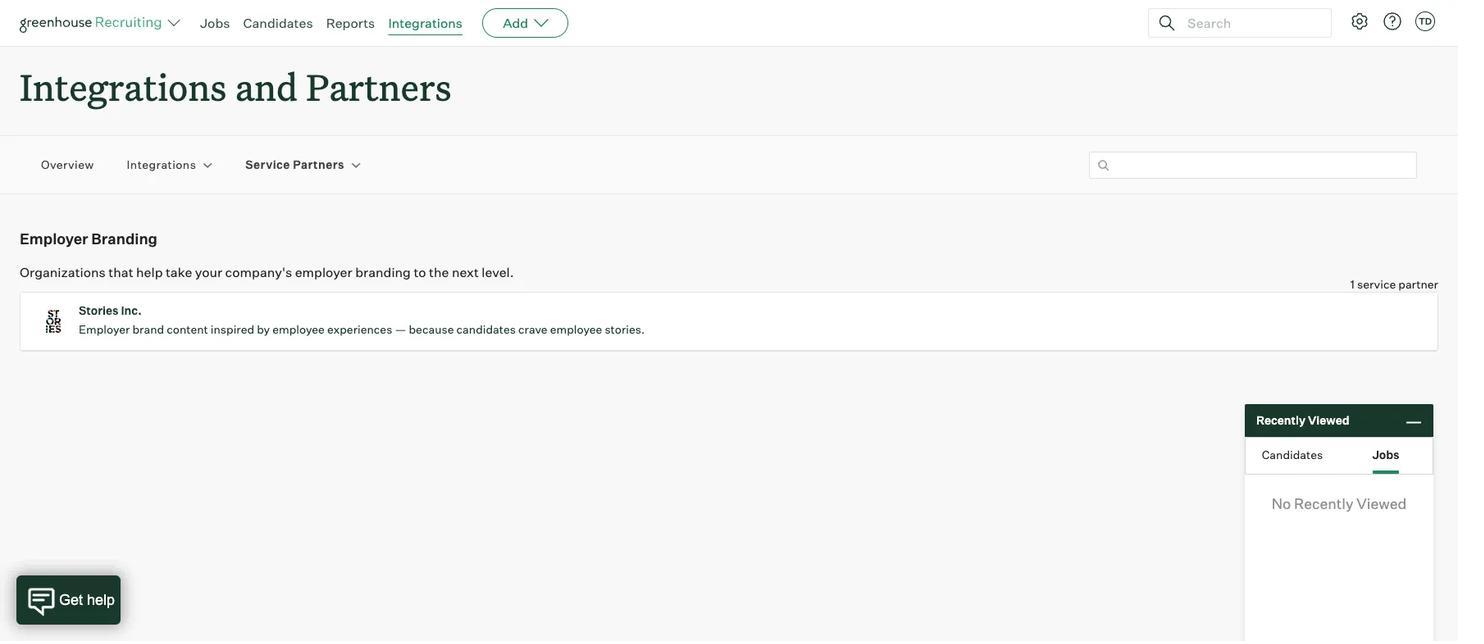Task type: locate. For each thing, give the bounding box(es) containing it.
jobs
[[200, 15, 230, 31], [1373, 447, 1400, 461]]

1 horizontal spatial employee
[[550, 323, 602, 336]]

content
[[167, 323, 208, 336]]

employee right the by
[[273, 323, 325, 336]]

0 horizontal spatial jobs
[[200, 15, 230, 31]]

0 horizontal spatial viewed
[[1308, 414, 1350, 428]]

candidates right the jobs link
[[243, 15, 313, 31]]

1
[[1351, 277, 1355, 291]]

viewed
[[1308, 414, 1350, 428], [1357, 495, 1407, 513]]

1 vertical spatial integrations
[[20, 62, 227, 111]]

1 horizontal spatial jobs
[[1373, 447, 1400, 461]]

1 employee from the left
[[273, 323, 325, 336]]

inspired
[[211, 323, 254, 336]]

candidates down recently viewed
[[1262, 447, 1323, 461]]

0 vertical spatial jobs
[[200, 15, 230, 31]]

td button
[[1416, 11, 1436, 31]]

jobs up no recently viewed on the right bottom of the page
[[1373, 447, 1400, 461]]

overview
[[41, 158, 94, 172]]

no
[[1272, 495, 1291, 513]]

jobs link
[[200, 15, 230, 31]]

employer inside the stories inc. employer brand content inspired by employee experiences — because candidates crave employee stories.
[[79, 323, 130, 336]]

None text field
[[1089, 151, 1417, 179]]

candidates inside tab list
[[1262, 447, 1323, 461]]

to
[[414, 264, 426, 281]]

2 employee from the left
[[550, 323, 602, 336]]

experiences
[[327, 323, 392, 336]]

integrations link
[[388, 15, 463, 31], [127, 157, 196, 173]]

tab list
[[1246, 438, 1433, 474]]

service partners
[[246, 158, 344, 172]]

0 vertical spatial candidates
[[243, 15, 313, 31]]

0 vertical spatial recently
[[1257, 414, 1306, 428]]

service
[[1358, 277, 1396, 291]]

employee right crave
[[550, 323, 602, 336]]

branding
[[355, 264, 411, 281]]

1 horizontal spatial candidates
[[1262, 447, 1323, 461]]

take
[[166, 264, 192, 281]]

partners down reports link
[[306, 62, 452, 111]]

integrations
[[388, 15, 463, 31], [20, 62, 227, 111], [127, 158, 196, 172]]

reports link
[[326, 15, 375, 31]]

partners right "service"
[[293, 158, 344, 172]]

1 horizontal spatial viewed
[[1357, 495, 1407, 513]]

stories
[[79, 304, 119, 318]]

the
[[429, 264, 449, 281]]

level.
[[482, 264, 514, 281]]

and
[[235, 62, 298, 111]]

candidates
[[243, 15, 313, 31], [1262, 447, 1323, 461]]

1 vertical spatial partners
[[293, 158, 344, 172]]

jobs left candidates link
[[200, 15, 230, 31]]

tab list containing candidates
[[1246, 438, 1433, 474]]

1 vertical spatial integrations link
[[127, 157, 196, 173]]

crave
[[518, 323, 548, 336]]

0 horizontal spatial employee
[[273, 323, 325, 336]]

1 vertical spatial employer
[[79, 323, 130, 336]]

employer up organizations
[[20, 230, 88, 248]]

employer
[[20, 230, 88, 248], [79, 323, 130, 336]]

employer down stories
[[79, 323, 130, 336]]

—
[[395, 323, 406, 336]]

add button
[[482, 8, 569, 38]]

partners
[[306, 62, 452, 111], [293, 158, 344, 172]]

that
[[109, 264, 133, 281]]

employee
[[273, 323, 325, 336], [550, 323, 602, 336]]

organizations
[[20, 264, 106, 281]]

next
[[452, 264, 479, 281]]

stories inc. employer brand content inspired by employee experiences — because candidates crave employee stories.
[[79, 304, 645, 336]]

company's
[[225, 264, 292, 281]]

1 horizontal spatial integrations link
[[388, 15, 463, 31]]

recently
[[1257, 414, 1306, 428], [1295, 495, 1354, 513]]

1 vertical spatial candidates
[[1262, 447, 1323, 461]]

0 vertical spatial viewed
[[1308, 414, 1350, 428]]

because
[[409, 323, 454, 336]]



Task type: describe. For each thing, give the bounding box(es) containing it.
1 vertical spatial viewed
[[1357, 495, 1407, 513]]

0 vertical spatial employer
[[20, 230, 88, 248]]

no recently viewed
[[1272, 495, 1407, 513]]

service partners link
[[246, 157, 344, 173]]

inc.
[[121, 304, 142, 318]]

candidates link
[[243, 15, 313, 31]]

0 vertical spatial integrations
[[388, 15, 463, 31]]

recently viewed
[[1257, 414, 1350, 428]]

td button
[[1413, 8, 1439, 34]]

by
[[257, 323, 270, 336]]

td
[[1419, 16, 1432, 27]]

0 vertical spatial integrations link
[[388, 15, 463, 31]]

employer
[[295, 264, 352, 281]]

0 horizontal spatial integrations link
[[127, 157, 196, 173]]

your
[[195, 264, 222, 281]]

Search text field
[[1184, 11, 1317, 35]]

1 service partner
[[1351, 277, 1439, 291]]

1 vertical spatial recently
[[1295, 495, 1354, 513]]

2 vertical spatial integrations
[[127, 158, 196, 172]]

help
[[136, 264, 163, 281]]

partner
[[1399, 277, 1439, 291]]

reports
[[326, 15, 375, 31]]

service
[[246, 158, 290, 172]]

integrations and partners
[[20, 62, 452, 111]]

employer branding
[[20, 230, 158, 248]]

organizations that help take your company's employer branding to the next level.
[[20, 264, 514, 281]]

overview link
[[41, 157, 94, 173]]

stories.
[[605, 323, 645, 336]]

brand
[[132, 323, 164, 336]]

greenhouse recruiting image
[[20, 13, 167, 33]]

candidates
[[457, 323, 516, 336]]

add
[[503, 15, 528, 31]]

0 vertical spatial partners
[[306, 62, 452, 111]]

configure image
[[1350, 11, 1370, 31]]

branding
[[91, 230, 158, 248]]

0 horizontal spatial candidates
[[243, 15, 313, 31]]

1 vertical spatial jobs
[[1373, 447, 1400, 461]]



Task type: vqa. For each thing, say whether or not it's contained in the screenshot.
bottommost Integrations link
yes



